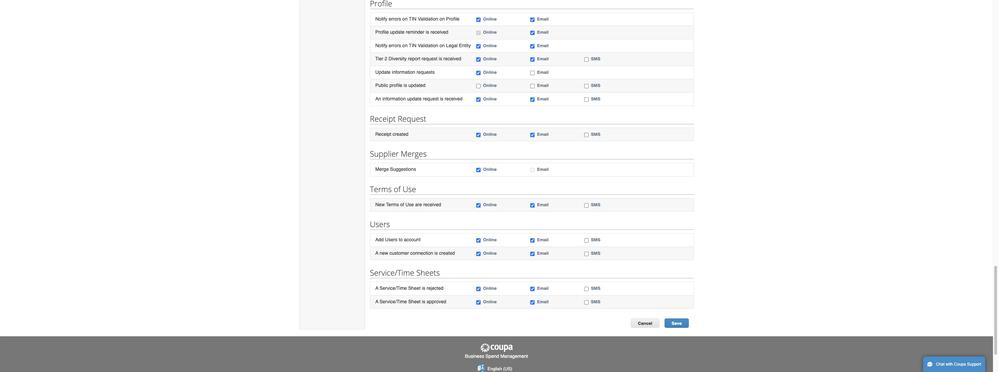 Task type: locate. For each thing, give the bounding box(es) containing it.
1 horizontal spatial profile
[[446, 16, 459, 21]]

add users to account
[[375, 237, 421, 243]]

1 validation from the top
[[418, 16, 438, 21]]

created right connection
[[439, 251, 455, 256]]

12 email from the top
[[537, 251, 549, 256]]

update
[[375, 69, 391, 75]]

1 a from the top
[[375, 251, 378, 256]]

a for a service/time sheet is approved
[[375, 299, 378, 305]]

8 sms from the top
[[591, 286, 600, 291]]

email for an information update request is received
[[537, 97, 549, 102]]

0 vertical spatial users
[[370, 219, 390, 230]]

email for merge suggestions
[[537, 167, 549, 172]]

validation for legal
[[418, 43, 438, 48]]

7 online from the top
[[483, 97, 497, 102]]

1 sheet from the top
[[408, 286, 421, 291]]

on
[[402, 16, 408, 21], [440, 16, 445, 21], [402, 43, 408, 48], [440, 43, 445, 48]]

sms for a service/time sheet is approved
[[591, 300, 600, 305]]

users up add
[[370, 219, 390, 230]]

errors for notify errors on tin validation on profile
[[389, 16, 401, 21]]

0 vertical spatial request
[[422, 56, 437, 62]]

information up public profile is updated
[[392, 69, 415, 75]]

2 vertical spatial a
[[375, 299, 378, 305]]

email for update information requests
[[537, 70, 549, 75]]

2 notify from the top
[[375, 43, 387, 48]]

an information update request is received
[[375, 96, 463, 102]]

6 sms from the top
[[591, 238, 600, 243]]

13 online from the top
[[483, 286, 497, 291]]

email
[[537, 16, 549, 21], [537, 30, 549, 35], [537, 43, 549, 48], [537, 56, 549, 62], [537, 70, 549, 75], [537, 83, 549, 88], [537, 97, 549, 102], [537, 132, 549, 137], [537, 167, 549, 172], [537, 202, 549, 207], [537, 238, 549, 243], [537, 251, 549, 256], [537, 286, 549, 291], [537, 300, 549, 305]]

1 vertical spatial notify
[[375, 43, 387, 48]]

service/time for a service/time sheet is rejected
[[380, 286, 407, 291]]

3 sms from the top
[[591, 97, 600, 102]]

8 online from the top
[[483, 132, 497, 137]]

save button
[[664, 319, 689, 329]]

online
[[483, 16, 497, 21], [483, 30, 497, 35], [483, 43, 497, 48], [483, 56, 497, 62], [483, 70, 497, 75], [483, 83, 497, 88], [483, 97, 497, 102], [483, 132, 497, 137], [483, 167, 497, 172], [483, 202, 497, 207], [483, 238, 497, 243], [483, 251, 497, 256], [483, 286, 497, 291], [483, 300, 497, 305]]

profile up tier
[[375, 29, 389, 35]]

6 online from the top
[[483, 83, 497, 88]]

notify for notify errors on tin validation on legal entity
[[375, 43, 387, 48]]

0 vertical spatial update
[[390, 29, 405, 35]]

errors up diversity at top left
[[389, 43, 401, 48]]

profile
[[446, 16, 459, 21], [375, 29, 389, 35]]

notify up tier
[[375, 43, 387, 48]]

service/time down a service/time sheet is rejected
[[380, 299, 407, 305]]

receipt request
[[370, 113, 426, 124]]

(us)
[[503, 367, 512, 372]]

terms
[[370, 184, 392, 195], [386, 202, 399, 207]]

sheet up a service/time sheet is approved at left
[[408, 286, 421, 291]]

is
[[426, 29, 429, 35], [439, 56, 442, 62], [404, 83, 407, 88], [440, 96, 443, 102], [434, 251, 438, 256], [422, 286, 425, 291], [422, 299, 425, 305]]

email for notify errors on tin validation on legal entity
[[537, 43, 549, 48]]

errors
[[389, 16, 401, 21], [389, 43, 401, 48]]

email for add users to account
[[537, 238, 549, 243]]

profile update reminder is received
[[375, 29, 448, 35]]

profile up legal
[[446, 16, 459, 21]]

5 online from the top
[[483, 70, 497, 75]]

receipt created
[[375, 131, 408, 137]]

1 tin from the top
[[409, 16, 416, 21]]

new
[[375, 202, 385, 207]]

1 vertical spatial created
[[439, 251, 455, 256]]

information
[[392, 69, 415, 75], [382, 96, 406, 102]]

business
[[465, 354, 484, 359]]

support
[[967, 363, 981, 367]]

14 online from the top
[[483, 300, 497, 305]]

1 vertical spatial service/time
[[380, 286, 407, 291]]

1 vertical spatial of
[[400, 202, 404, 207]]

5 sms from the top
[[591, 202, 600, 207]]

coupa supplier portal image
[[480, 344, 513, 353]]

2 validation from the top
[[418, 43, 438, 48]]

1 horizontal spatial created
[[439, 251, 455, 256]]

2 sms from the top
[[591, 83, 600, 88]]

information down profile
[[382, 96, 406, 102]]

with
[[946, 363, 953, 367]]

email for tier 2 diversity report request is received
[[537, 56, 549, 62]]

1 sms from the top
[[591, 56, 600, 62]]

a service/time sheet is approved
[[375, 299, 446, 305]]

received
[[431, 29, 448, 35], [443, 56, 461, 62], [445, 96, 463, 102], [423, 202, 441, 207]]

of left are
[[400, 202, 404, 207]]

validation up tier 2 diversity report request is received
[[418, 43, 438, 48]]

errors for notify errors on tin validation on legal entity
[[389, 43, 401, 48]]

1 horizontal spatial update
[[407, 96, 422, 102]]

of up the new terms of use are received
[[394, 184, 401, 195]]

0 vertical spatial tin
[[409, 16, 416, 21]]

10 online from the top
[[483, 202, 497, 207]]

validation up reminder
[[418, 16, 438, 21]]

tin for profile
[[409, 16, 416, 21]]

0 vertical spatial receipt
[[370, 113, 396, 124]]

9 online from the top
[[483, 167, 497, 172]]

on up notify errors on tin validation on legal entity
[[440, 16, 445, 21]]

1 vertical spatial terms
[[386, 202, 399, 207]]

1 vertical spatial a
[[375, 286, 378, 291]]

0 horizontal spatial created
[[393, 131, 408, 137]]

legal
[[446, 43, 458, 48]]

4 online from the top
[[483, 56, 497, 62]]

0 vertical spatial errors
[[389, 16, 401, 21]]

0 vertical spatial validation
[[418, 16, 438, 21]]

3 a from the top
[[375, 299, 378, 305]]

2 email from the top
[[537, 30, 549, 35]]

service/time
[[370, 268, 414, 279], [380, 286, 407, 291], [380, 299, 407, 305]]

entity
[[459, 43, 471, 48]]

sheet down a service/time sheet is rejected
[[408, 299, 421, 305]]

created down receipt request
[[393, 131, 408, 137]]

connection
[[410, 251, 433, 256]]

tin down profile update reminder is received
[[409, 43, 416, 48]]

online for a new customer connection is created
[[483, 251, 497, 256]]

1 vertical spatial information
[[382, 96, 406, 102]]

a
[[375, 251, 378, 256], [375, 286, 378, 291], [375, 299, 378, 305]]

1 vertical spatial users
[[385, 237, 397, 243]]

use
[[403, 184, 416, 195], [405, 202, 414, 207]]

an
[[375, 96, 381, 102]]

public profile is updated
[[375, 83, 426, 88]]

email for profile update reminder is received
[[537, 30, 549, 35]]

1 vertical spatial profile
[[375, 29, 389, 35]]

1 vertical spatial tin
[[409, 43, 416, 48]]

email for new terms of use are received
[[537, 202, 549, 207]]

0 vertical spatial information
[[392, 69, 415, 75]]

0 vertical spatial sheet
[[408, 286, 421, 291]]

0 vertical spatial profile
[[446, 16, 459, 21]]

request down updated
[[423, 96, 439, 102]]

users left to
[[385, 237, 397, 243]]

3 online from the top
[[483, 43, 497, 48]]

notify
[[375, 16, 387, 21], [375, 43, 387, 48]]

9 sms from the top
[[591, 300, 600, 305]]

supplier merges
[[370, 149, 427, 159]]

10 email from the top
[[537, 202, 549, 207]]

11 online from the top
[[483, 238, 497, 243]]

1 errors from the top
[[389, 16, 401, 21]]

1 online from the top
[[483, 16, 497, 21]]

0 vertical spatial a
[[375, 251, 378, 256]]

sms
[[591, 56, 600, 62], [591, 83, 600, 88], [591, 97, 600, 102], [591, 132, 600, 137], [591, 202, 600, 207], [591, 238, 600, 243], [591, 251, 600, 256], [591, 286, 600, 291], [591, 300, 600, 305]]

1 email from the top
[[537, 16, 549, 21]]

a for a new customer connection is created
[[375, 251, 378, 256]]

14 email from the top
[[537, 300, 549, 305]]

email for a service/time sheet is approved
[[537, 300, 549, 305]]

sms for receipt created
[[591, 132, 600, 137]]

chat with coupa support button
[[923, 357, 985, 373]]

receipt up receipt created
[[370, 113, 396, 124]]

6 email from the top
[[537, 83, 549, 88]]

0 vertical spatial terms
[[370, 184, 392, 195]]

4 sms from the top
[[591, 132, 600, 137]]

update left reminder
[[390, 29, 405, 35]]

notify errors on tin validation on legal entity
[[375, 43, 471, 48]]

service/time down customer
[[370, 268, 414, 279]]

8 email from the top
[[537, 132, 549, 137]]

None checkbox
[[476, 17, 481, 22], [530, 17, 535, 22], [530, 31, 535, 35], [530, 57, 535, 62], [584, 57, 589, 62], [476, 71, 481, 75], [530, 71, 535, 75], [584, 84, 589, 89], [584, 98, 589, 102], [530, 168, 535, 173], [476, 203, 481, 208], [584, 203, 589, 208], [530, 239, 535, 243], [476, 252, 481, 256], [530, 252, 535, 256], [530, 287, 535, 292], [530, 301, 535, 305], [584, 301, 589, 305], [476, 17, 481, 22], [530, 17, 535, 22], [530, 31, 535, 35], [530, 57, 535, 62], [584, 57, 589, 62], [476, 71, 481, 75], [530, 71, 535, 75], [584, 84, 589, 89], [584, 98, 589, 102], [530, 168, 535, 173], [476, 203, 481, 208], [584, 203, 589, 208], [530, 239, 535, 243], [476, 252, 481, 256], [530, 252, 535, 256], [530, 287, 535, 292], [530, 301, 535, 305], [584, 301, 589, 305]]

tin
[[409, 16, 416, 21], [409, 43, 416, 48]]

11 email from the top
[[537, 238, 549, 243]]

suggestions
[[390, 167, 416, 172]]

2 errors from the top
[[389, 43, 401, 48]]

sms for a new customer connection is created
[[591, 251, 600, 256]]

sheet
[[408, 286, 421, 291], [408, 299, 421, 305]]

update down updated
[[407, 96, 422, 102]]

email for a new customer connection is created
[[537, 251, 549, 256]]

5 email from the top
[[537, 70, 549, 75]]

0 vertical spatial notify
[[375, 16, 387, 21]]

use left are
[[405, 202, 414, 207]]

1 vertical spatial errors
[[389, 43, 401, 48]]

12 online from the top
[[483, 251, 497, 256]]

created
[[393, 131, 408, 137], [439, 251, 455, 256]]

english
[[488, 367, 502, 372]]

add
[[375, 237, 384, 243]]

1 vertical spatial sheet
[[408, 299, 421, 305]]

2 vertical spatial service/time
[[380, 299, 407, 305]]

terms up new
[[370, 184, 392, 195]]

7 sms from the top
[[591, 251, 600, 256]]

rejected
[[427, 286, 443, 291]]

3 email from the top
[[537, 43, 549, 48]]

sms for tier 2 diversity report request is received
[[591, 56, 600, 62]]

2 a from the top
[[375, 286, 378, 291]]

diversity
[[389, 56, 407, 62]]

1 notify from the top
[[375, 16, 387, 21]]

notify up profile update reminder is received
[[375, 16, 387, 21]]

2 tin from the top
[[409, 43, 416, 48]]

request
[[422, 56, 437, 62], [423, 96, 439, 102]]

receipt
[[370, 113, 396, 124], [375, 131, 391, 137]]

sms for an information update request is received
[[591, 97, 600, 102]]

None checkbox
[[476, 31, 481, 35], [476, 44, 481, 49], [530, 44, 535, 49], [476, 57, 481, 62], [476, 84, 481, 89], [530, 84, 535, 89], [476, 98, 481, 102], [530, 98, 535, 102], [476, 133, 481, 137], [530, 133, 535, 137], [584, 133, 589, 137], [476, 168, 481, 173], [530, 203, 535, 208], [476, 239, 481, 243], [584, 239, 589, 243], [584, 252, 589, 256], [476, 287, 481, 292], [584, 287, 589, 292], [476, 301, 481, 305], [476, 31, 481, 35], [476, 44, 481, 49], [530, 44, 535, 49], [476, 57, 481, 62], [476, 84, 481, 89], [530, 84, 535, 89], [476, 98, 481, 102], [530, 98, 535, 102], [476, 133, 481, 137], [530, 133, 535, 137], [584, 133, 589, 137], [476, 168, 481, 173], [530, 203, 535, 208], [476, 239, 481, 243], [584, 239, 589, 243], [584, 252, 589, 256], [476, 287, 481, 292], [584, 287, 589, 292], [476, 301, 481, 305]]

2 sheet from the top
[[408, 299, 421, 305]]

online for tier 2 diversity report request is received
[[483, 56, 497, 62]]

request up the requests
[[422, 56, 437, 62]]

2
[[385, 56, 387, 62]]

13 email from the top
[[537, 286, 549, 291]]

4 email from the top
[[537, 56, 549, 62]]

terms right new
[[386, 202, 399, 207]]

1 vertical spatial receipt
[[375, 131, 391, 137]]

update
[[390, 29, 405, 35], [407, 96, 422, 102]]

service/time down service/time sheets
[[380, 286, 407, 291]]

update information requests
[[375, 69, 435, 75]]

receipt up supplier
[[375, 131, 391, 137]]

2 online from the top
[[483, 30, 497, 35]]

online for profile update reminder is received
[[483, 30, 497, 35]]

a service/time sheet is rejected
[[375, 286, 443, 291]]

users
[[370, 219, 390, 230], [385, 237, 397, 243]]

of
[[394, 184, 401, 195], [400, 202, 404, 207]]

9 email from the top
[[537, 167, 549, 172]]

validation
[[418, 16, 438, 21], [418, 43, 438, 48]]

1 vertical spatial validation
[[418, 43, 438, 48]]

tin up profile update reminder is received
[[409, 16, 416, 21]]

1 vertical spatial request
[[423, 96, 439, 102]]

errors up profile update reminder is received
[[389, 16, 401, 21]]

0 horizontal spatial profile
[[375, 29, 389, 35]]

use up the new terms of use are received
[[403, 184, 416, 195]]

7 email from the top
[[537, 97, 549, 102]]



Task type: vqa. For each thing, say whether or not it's contained in the screenshot.
navigation
no



Task type: describe. For each thing, give the bounding box(es) containing it.
public
[[375, 83, 388, 88]]

coupa
[[954, 363, 966, 367]]

email for public profile is updated
[[537, 83, 549, 88]]

receipt for receipt request
[[370, 113, 396, 124]]

on down profile update reminder is received
[[402, 43, 408, 48]]

sheet for rejected
[[408, 286, 421, 291]]

save
[[672, 321, 682, 327]]

management
[[500, 354, 528, 359]]

service/time sheets
[[370, 268, 440, 279]]

to
[[399, 237, 403, 243]]

supplier
[[370, 149, 399, 159]]

on up profile update reminder is received
[[402, 16, 408, 21]]

sms for a service/time sheet is rejected
[[591, 286, 600, 291]]

chat with coupa support
[[936, 363, 981, 367]]

0 vertical spatial use
[[403, 184, 416, 195]]

email for a service/time sheet is rejected
[[537, 286, 549, 291]]

online for merge suggestions
[[483, 167, 497, 172]]

tier 2 diversity report request is received
[[375, 56, 461, 62]]

online for receipt created
[[483, 132, 497, 137]]

reminder
[[406, 29, 424, 35]]

terms of use
[[370, 184, 416, 195]]

0 vertical spatial created
[[393, 131, 408, 137]]

online for a service/time sheet is rejected
[[483, 286, 497, 291]]

on left legal
[[440, 43, 445, 48]]

0 vertical spatial of
[[394, 184, 401, 195]]

notify errors on tin validation on profile
[[375, 16, 459, 21]]

report
[[408, 56, 420, 62]]

are
[[415, 202, 422, 207]]

sms for new terms of use are received
[[591, 202, 600, 207]]

spend
[[485, 354, 499, 359]]

information for an
[[382, 96, 406, 102]]

online for notify errors on tin validation on profile
[[483, 16, 497, 21]]

online for an information update request is received
[[483, 97, 497, 102]]

0 horizontal spatial update
[[390, 29, 405, 35]]

0 vertical spatial service/time
[[370, 268, 414, 279]]

sms for add users to account
[[591, 238, 600, 243]]

service/time for a service/time sheet is approved
[[380, 299, 407, 305]]

notify for notify errors on tin validation on profile
[[375, 16, 387, 21]]

email for receipt created
[[537, 132, 549, 137]]

approved
[[427, 299, 446, 305]]

a for a service/time sheet is rejected
[[375, 286, 378, 291]]

cancel link
[[631, 319, 659, 329]]

information for update
[[392, 69, 415, 75]]

online for notify errors on tin validation on legal entity
[[483, 43, 497, 48]]

merge suggestions
[[375, 167, 416, 172]]

sheets
[[416, 268, 440, 279]]

receipt for receipt created
[[375, 131, 391, 137]]

english (us)
[[488, 367, 512, 372]]

sms for public profile is updated
[[591, 83, 600, 88]]

customer
[[390, 251, 409, 256]]

online for update information requests
[[483, 70, 497, 75]]

1 vertical spatial update
[[407, 96, 422, 102]]

updated
[[408, 83, 426, 88]]

tin for legal
[[409, 43, 416, 48]]

sheet for approved
[[408, 299, 421, 305]]

business spend management
[[465, 354, 528, 359]]

a new customer connection is created
[[375, 251, 455, 256]]

new terms of use are received
[[375, 202, 441, 207]]

online for a service/time sheet is approved
[[483, 300, 497, 305]]

requests
[[417, 69, 435, 75]]

online for public profile is updated
[[483, 83, 497, 88]]

request
[[398, 113, 426, 124]]

validation for profile
[[418, 16, 438, 21]]

tier
[[375, 56, 383, 62]]

chat
[[936, 363, 945, 367]]

email for notify errors on tin validation on profile
[[537, 16, 549, 21]]

merges
[[401, 149, 427, 159]]

account
[[404, 237, 421, 243]]

merge
[[375, 167, 389, 172]]

cancel
[[638, 321, 652, 327]]

1 vertical spatial use
[[405, 202, 414, 207]]

online for new terms of use are received
[[483, 202, 497, 207]]

online for add users to account
[[483, 238, 497, 243]]

profile
[[390, 83, 402, 88]]

new
[[380, 251, 388, 256]]



